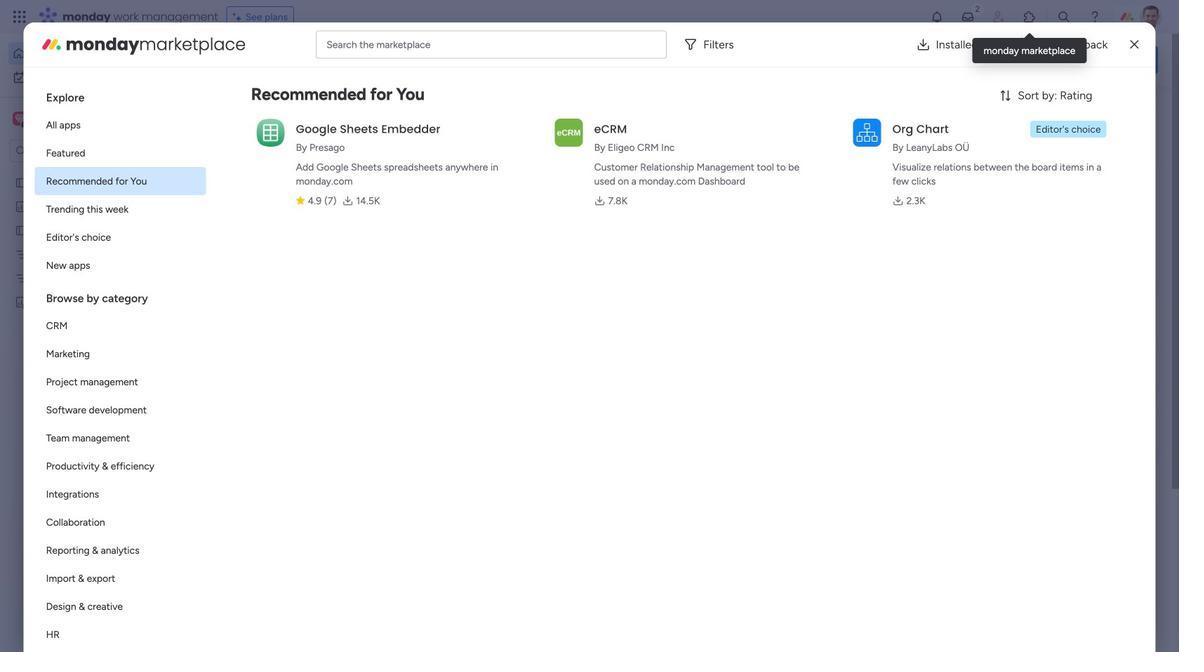 Task type: locate. For each thing, give the bounding box(es) containing it.
0 horizontal spatial lottie animation image
[[0, 511, 179, 652]]

1 vertical spatial lottie animation image
[[0, 511, 179, 652]]

1 horizontal spatial monday marketplace image
[[1023, 10, 1037, 24]]

getting started element
[[948, 335, 1159, 391]]

1 vertical spatial heading
[[35, 279, 206, 312]]

2 horizontal spatial app logo image
[[854, 118, 882, 147]]

public board image up public dashboard icon at the left top
[[15, 176, 28, 189]]

0 vertical spatial public board image
[[15, 176, 28, 189]]

v2 bolt switch image
[[1069, 52, 1077, 68]]

0 horizontal spatial lottie animation element
[[0, 511, 179, 652]]

select product image
[[13, 10, 27, 24]]

update feed image
[[961, 10, 975, 24]]

0 horizontal spatial monday marketplace image
[[40, 33, 63, 56]]

0 horizontal spatial app logo image
[[257, 118, 285, 147]]

monday marketplace image
[[1023, 10, 1037, 24], [40, 33, 63, 56]]

0 vertical spatial monday marketplace image
[[1023, 10, 1037, 24]]

public board image
[[15, 176, 28, 189], [15, 224, 28, 237]]

lottie animation image
[[551, 34, 945, 87], [0, 511, 179, 652]]

2 public board image from the top
[[15, 224, 28, 237]]

heading
[[35, 79, 206, 111], [35, 279, 206, 312]]

0 vertical spatial lottie animation image
[[551, 34, 945, 87]]

0 vertical spatial heading
[[35, 79, 206, 111]]

1 horizontal spatial app logo image
[[555, 118, 583, 147]]

lottie animation element
[[551, 34, 945, 87], [0, 511, 179, 652]]

Search in workspace field
[[29, 143, 117, 159]]

1 horizontal spatial lottie animation element
[[551, 34, 945, 87]]

dapulse x slim image
[[1131, 36, 1139, 53]]

help image
[[1088, 10, 1102, 24]]

3 app logo image from the left
[[854, 118, 882, 147]]

templates image image
[[961, 106, 1146, 203]]

1 vertical spatial public board image
[[15, 224, 28, 237]]

app logo image
[[257, 118, 285, 147], [555, 118, 583, 147], [854, 118, 882, 147]]

1 horizontal spatial lottie animation image
[[551, 34, 945, 87]]

1 vertical spatial lottie animation element
[[0, 511, 179, 652]]

notifications image
[[930, 10, 944, 24]]

list box
[[35, 79, 206, 652], [0, 168, 179, 504]]

option
[[8, 42, 171, 65], [8, 66, 171, 88], [35, 111, 206, 139], [35, 139, 206, 167], [35, 167, 206, 195], [0, 170, 179, 173], [35, 195, 206, 223], [35, 223, 206, 251], [35, 251, 206, 279], [35, 312, 206, 340], [35, 340, 206, 368], [35, 368, 206, 396], [35, 396, 206, 424], [35, 424, 206, 452], [35, 452, 206, 480], [35, 480, 206, 508], [35, 508, 206, 536], [35, 536, 206, 565], [35, 565, 206, 593], [35, 593, 206, 621], [35, 621, 206, 649]]

public board image down public dashboard icon at the left top
[[15, 224, 28, 237]]

1 vertical spatial monday marketplace image
[[40, 33, 63, 56]]



Task type: describe. For each thing, give the bounding box(es) containing it.
private dashboard image
[[15, 295, 28, 309]]

2 app logo image from the left
[[555, 118, 583, 147]]

1 app logo image from the left
[[257, 118, 285, 147]]

quick search results list box
[[217, 131, 914, 489]]

public dashboard image
[[15, 200, 28, 213]]

help center element
[[948, 403, 1159, 459]]

1 heading from the top
[[35, 79, 206, 111]]

see plans image
[[233, 9, 246, 25]]

1 public board image from the top
[[15, 176, 28, 189]]

0 vertical spatial lottie animation element
[[551, 34, 945, 87]]

v2 user feedback image
[[959, 52, 970, 68]]

2 image
[[972, 1, 984, 17]]

search everything image
[[1058, 10, 1072, 24]]

2 heading from the top
[[35, 279, 206, 312]]

false image
[[684, 38, 698, 52]]

terry turtle image
[[1140, 6, 1163, 28]]



Task type: vqa. For each thing, say whether or not it's contained in the screenshot.
Public Dashboard image
yes



